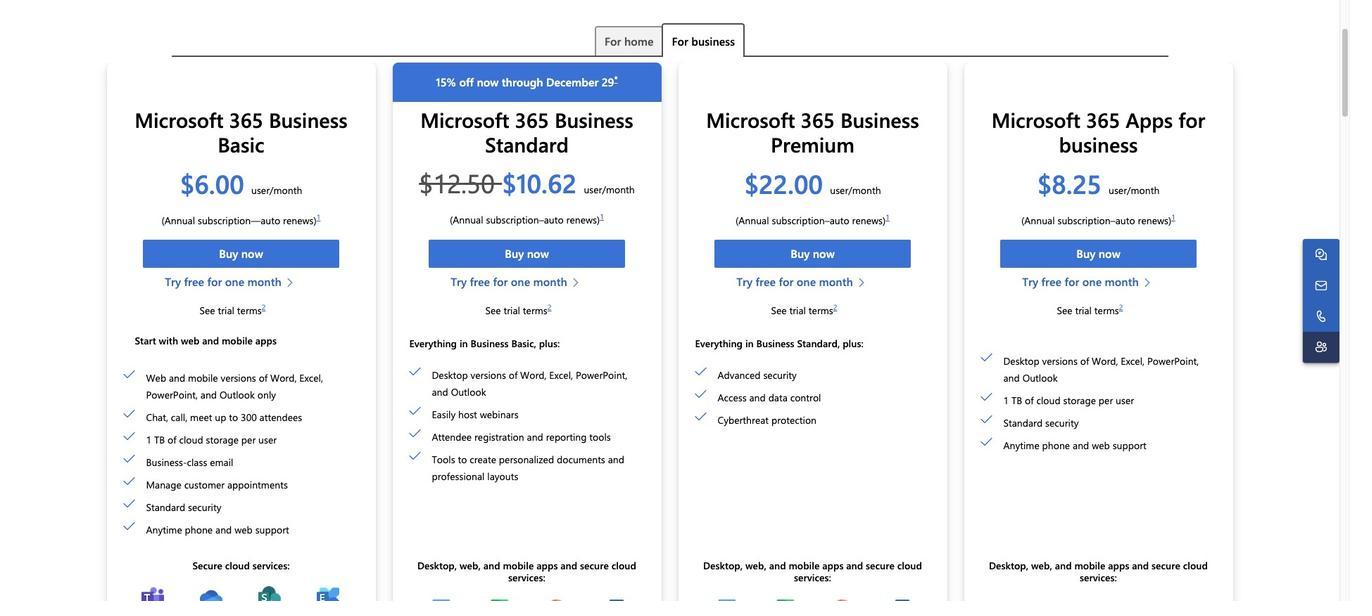 Task type: describe. For each thing, give the bounding box(es) containing it.
0 horizontal spatial storage
[[206, 434, 239, 447]]

1 for $8.25
[[1172, 213, 1176, 223]]

1 try free for one month from the left
[[165, 274, 281, 289]]

desktop, web, and mobile apps and secure cloud services: for powerpoint icon
[[418, 560, 636, 585]]

(annual for $12.50
[[450, 213, 483, 226]]

now for 2nd buy now link from the right
[[813, 246, 835, 261]]

1 vertical spatial anytime phone and web support
[[146, 524, 289, 537]]

(annual subscription–auto renews) 1 for $12.50
[[450, 212, 604, 226]]

basic
[[218, 131, 265, 158]]

through
[[502, 75, 543, 89]]

0 horizontal spatial desktop
[[432, 369, 468, 383]]

1 try from the left
[[165, 274, 181, 289]]

microsoft for microsoft 365 business basic
[[135, 106, 224, 133]]

try free for one month link for 3rd buy now link from the right
[[451, 274, 586, 290]]

powerpoint image
[[544, 599, 567, 602]]

versions inside web and mobile versions of word, excel, powerpoint, and outlook only
[[221, 372, 256, 385]]

$6.00
[[180, 166, 244, 200]]

1 vertical spatial anytime
[[146, 524, 182, 537]]

web
[[146, 372, 166, 385]]

exchange image
[[317, 587, 339, 602]]

now for fourth buy now link from right
[[241, 246, 263, 261]]

free for fourth buy now link from right
[[184, 274, 204, 289]]

$10.62
[[502, 165, 577, 200]]

3 web, from the left
[[1031, 560, 1052, 573]]

renews) for $8.25
[[1138, 214, 1172, 227]]

365 for premium
[[801, 106, 835, 133]]

(annual subscription—auto renews) 1
[[162, 213, 321, 227]]

personalized
[[499, 454, 554, 467]]

subscription—auto
[[198, 214, 280, 227]]

protection
[[772, 414, 817, 428]]

$8.25 user/month
[[1038, 166, 1160, 200]]

1 buy from the left
[[219, 246, 238, 261]]

4 buy now from the left
[[1077, 246, 1121, 261]]

plus: for everything in business standard, plus:
[[843, 337, 864, 350]]

4 terms from the left
[[1095, 304, 1119, 317]]

outlook image
[[889, 599, 911, 602]]

see for 2nd buy now link from the right
[[771, 304, 787, 317]]

2 try from the left
[[451, 274, 467, 289]]

1 horizontal spatial desktop versions of word, excel, powerpoint, and outlook
[[1004, 355, 1199, 385]]

trial for 2nd buy now link from the right
[[790, 304, 806, 317]]

everything for everything in business basic, plus:
[[409, 337, 457, 350]]

15%
[[436, 75, 456, 89]]

1 horizontal spatial per
[[1099, 394, 1113, 407]]

desktop, for desktop, web, and mobile apps and secure cloud services in microsoft 365 business premium element
[[703, 560, 743, 573]]

tools to create personalized documents and professional layouts
[[432, 454, 624, 484]]

premium
[[771, 131, 855, 158]]

trial for fourth buy now link from right
[[218, 304, 234, 317]]

see for 4th buy now link
[[1057, 304, 1073, 317]]

(annual subscription–auto renews) 1 for $8.25
[[1022, 213, 1176, 227]]

1 horizontal spatial outlook
[[451, 386, 486, 399]]

1 vertical spatial standard
[[1004, 417, 1043, 430]]

access and data control
[[718, 392, 821, 405]]

for business
[[672, 34, 735, 49]]

renews) for $12.50
[[566, 213, 600, 226]]

for for 3rd buy now link from the right
[[493, 274, 508, 289]]

apps inside desktop, web, and mobile apps and secure cloud services in microsoft 365 business premium element
[[822, 560, 844, 573]]

microsoft 365 business basic
[[135, 106, 348, 158]]

3 buy now link from the left
[[715, 240, 911, 268]]

$8.25
[[1038, 166, 1102, 200]]

outlook image
[[603, 599, 625, 602]]

for home link
[[595, 26, 664, 56]]

customer
[[184, 479, 225, 492]]

$12.50
[[419, 165, 495, 200]]

cyberthreat
[[718, 414, 769, 428]]

everything for everything in business standard, plus:
[[695, 337, 743, 350]]

start
[[135, 334, 156, 348]]

1 horizontal spatial phone
[[1042, 439, 1070, 452]]

sharepoint image
[[258, 587, 281, 602]]

microsoft 365 apps for business
[[992, 106, 1206, 158]]

business inside microsoft 365 apps for business
[[1059, 131, 1138, 158]]

2 horizontal spatial security
[[1046, 417, 1079, 430]]

business for basic,
[[471, 337, 509, 350]]

1 for $12.50
[[600, 212, 604, 222]]

attendees
[[260, 411, 302, 425]]

2 see trial terms from the left
[[485, 304, 548, 317]]

word image for desktop, web, and mobile apps and secure cloud services in microsoft 365 business standard element
[[427, 599, 450, 602]]

$6.00 user/month
[[180, 166, 302, 200]]

3 desktop, from the left
[[989, 560, 1029, 573]]

1 link for $12.50
[[600, 212, 604, 222]]

3 one from the left
[[797, 274, 816, 289]]

in for advanced
[[746, 337, 754, 350]]

manage
[[146, 479, 182, 492]]

with
[[159, 334, 178, 348]]

0 horizontal spatial to
[[229, 411, 238, 425]]

basic,
[[511, 337, 536, 350]]

*
[[614, 73, 618, 84]]

0 vertical spatial standard security
[[1004, 417, 1079, 430]]

4 buy now link from the left
[[1001, 240, 1197, 268]]

apps
[[1126, 106, 1173, 133]]

professional
[[432, 471, 485, 484]]

apps inside desktop, web, and mobile apps and secure cloud services in microsoft 365 business standard element
[[537, 560, 558, 573]]

2 try free for one month from the left
[[451, 274, 567, 289]]

2 buy now from the left
[[505, 246, 549, 261]]

1 horizontal spatial support
[[1113, 439, 1147, 452]]

for home
[[605, 34, 654, 49]]

3 terms from the left
[[809, 304, 833, 317]]

home
[[624, 34, 654, 49]]

2 horizontal spatial outlook
[[1023, 371, 1058, 385]]

advanced security
[[718, 369, 797, 383]]

business-
[[146, 457, 187, 470]]

chat, call, meet up to 300 attendees
[[146, 411, 302, 425]]

host
[[458, 409, 477, 422]]

month for 4th buy now link
[[1105, 274, 1139, 289]]

for inside microsoft 365 apps for business
[[1179, 106, 1206, 133]]

renews) for $6.00
[[283, 214, 317, 227]]

3 see trial terms from the left
[[771, 304, 833, 317]]

try free for one month link for 2nd buy now link from the right
[[737, 274, 872, 290]]

secure cloud services in microsoft 365 business basic element
[[124, 560, 359, 602]]

2 buy now link from the left
[[429, 240, 625, 268]]

2 horizontal spatial word,
[[1092, 355, 1118, 368]]

desktop, for desktop, web, and mobile apps and secure cloud services in microsoft 365 business standard element
[[418, 560, 457, 573]]

secure cloud services:
[[192, 560, 290, 573]]

2 terms from the left
[[523, 304, 548, 317]]

3 try free for one month from the left
[[737, 274, 853, 289]]

layouts
[[487, 471, 518, 484]]

excel image for powerpoint image
[[772, 599, 794, 602]]

1 vertical spatial standard security
[[146, 502, 221, 515]]

cyberthreat protection
[[718, 414, 817, 428]]

business for standard
[[555, 106, 633, 133]]

easily host webinars
[[432, 409, 519, 422]]

secure for outlook image
[[580, 560, 609, 573]]

0 horizontal spatial desktop versions of word, excel, powerpoint, and outlook
[[432, 369, 628, 399]]

for for fourth buy now link from right
[[207, 274, 222, 289]]

word, inside web and mobile versions of word, excel, powerpoint, and outlook only
[[270, 372, 297, 385]]

see for 3rd buy now link from the right
[[485, 304, 501, 317]]

0 vertical spatial web
[[181, 334, 199, 348]]

1 link for $6.00
[[317, 213, 321, 223]]

for for for home
[[605, 34, 621, 49]]

microsoft for microsoft 365 apps for business
[[992, 106, 1081, 133]]

0 vertical spatial anytime
[[1004, 439, 1040, 452]]

1 horizontal spatial excel,
[[549, 369, 573, 383]]

month for 3rd buy now link from the right
[[533, 274, 567, 289]]

access
[[718, 392, 747, 405]]

4 see trial terms from the left
[[1057, 304, 1119, 317]]

services: inside desktop, web, and mobile apps and secure cloud services in microsoft 365 business standard element
[[508, 572, 546, 585]]

trial for 3rd buy now link from the right
[[504, 304, 520, 317]]

1 vertical spatial user
[[258, 434, 277, 447]]

desktop, web, and mobile apps and secure cloud services: for powerpoint image
[[703, 560, 922, 585]]

for for 4th buy now link
[[1065, 274, 1080, 289]]

tools
[[590, 431, 611, 445]]

start with web and mobile apps
[[135, 334, 277, 348]]

2 horizontal spatial versions
[[1042, 355, 1078, 368]]

1 horizontal spatial anytime phone and web support
[[1004, 439, 1147, 452]]

microsoft for microsoft 365 business standard
[[420, 106, 509, 133]]

standard,
[[797, 337, 840, 350]]

0 vertical spatial powerpoint,
[[1148, 355, 1199, 368]]

1 horizontal spatial tb
[[1012, 394, 1022, 407]]

email
[[210, 457, 233, 470]]

3 buy now from the left
[[791, 246, 835, 261]]



Task type: locate. For each thing, give the bounding box(es) containing it.
anytime phone and web support
[[1004, 439, 1147, 452], [146, 524, 289, 537]]

manage customer appointments
[[146, 479, 288, 492]]

user/month inside $22.00 user/month
[[830, 183, 881, 197]]

1 secure from the left
[[580, 560, 609, 573]]

renews) down $22.00 user/month
[[852, 214, 886, 227]]

powerpoint image
[[830, 599, 853, 602]]

4 365 from the left
[[1086, 106, 1120, 133]]

1 vertical spatial security
[[1046, 417, 1079, 430]]

1 month from the left
[[248, 274, 281, 289]]

1 horizontal spatial 1 tb of cloud storage per user
[[1004, 394, 1134, 407]]

1 horizontal spatial (annual subscription–auto renews) 1
[[736, 213, 890, 227]]

2 horizontal spatial desktop,
[[989, 560, 1029, 573]]

user/month
[[584, 183, 635, 196], [251, 183, 302, 197], [830, 183, 881, 197], [1109, 183, 1160, 197]]

try
[[165, 274, 181, 289], [451, 274, 467, 289], [737, 274, 753, 289], [1022, 274, 1039, 289]]

1 everything from the left
[[409, 337, 457, 350]]

4 try from the left
[[1022, 274, 1039, 289]]

2 see from the left
[[485, 304, 501, 317]]

renews) right "subscription—auto"
[[283, 214, 317, 227]]

1 horizontal spatial excel image
[[772, 599, 794, 602]]

1 web, from the left
[[460, 560, 481, 573]]

* link
[[614, 73, 618, 84]]

(annual down $8.25
[[1022, 214, 1055, 227]]

0 horizontal spatial web
[[181, 334, 199, 348]]

0 horizontal spatial versions
[[221, 372, 256, 385]]

1 horizontal spatial business
[[1059, 131, 1138, 158]]

1 for $6.00
[[317, 213, 321, 223]]

appointments
[[227, 479, 288, 492]]

365 up $22.00 user/month
[[801, 106, 835, 133]]

excel image for powerpoint icon
[[486, 599, 508, 602]]

renews) inside (annual subscription—auto renews) 1
[[283, 214, 317, 227]]

for for 2nd buy now link from the right
[[779, 274, 794, 289]]

for for for business
[[672, 34, 689, 49]]

0 vertical spatial business
[[692, 34, 735, 49]]

3 microsoft from the left
[[706, 106, 795, 133]]

2 vertical spatial standard
[[146, 502, 185, 515]]

$12.50 $10.62 user/month
[[419, 165, 635, 200]]

up
[[215, 411, 226, 425]]

0 horizontal spatial (annual subscription–auto renews) 1
[[450, 212, 604, 226]]

outlook
[[1023, 371, 1058, 385], [451, 386, 486, 399], [220, 389, 255, 402]]

0 horizontal spatial anytime
[[146, 524, 182, 537]]

see trial terms
[[200, 304, 262, 317], [485, 304, 548, 317], [771, 304, 833, 317], [1057, 304, 1119, 317]]

business for premium
[[841, 106, 919, 133]]

business
[[269, 106, 348, 133], [555, 106, 633, 133], [841, 106, 919, 133], [471, 337, 509, 350], [757, 337, 795, 350]]

only
[[258, 389, 276, 402]]

user
[[1116, 394, 1134, 407], [258, 434, 277, 447]]

1 horizontal spatial everything
[[695, 337, 743, 350]]

(annual
[[450, 213, 483, 226], [162, 214, 195, 227], [736, 214, 769, 227], [1022, 214, 1055, 227]]

1 in from the left
[[460, 337, 468, 350]]

4 see from the left
[[1057, 304, 1073, 317]]

business inside microsoft 365 business standard
[[555, 106, 633, 133]]

15% off now through december 29 *
[[436, 73, 618, 89]]

0 vertical spatial security
[[763, 369, 797, 383]]

3 desktop, web, and mobile apps and secure cloud services: from the left
[[989, 560, 1208, 585]]

support
[[1113, 439, 1147, 452], [255, 524, 289, 537]]

user/month inside $12.50 $10.62 user/month
[[584, 183, 635, 196]]

2 excel image from the left
[[772, 599, 794, 602]]

in
[[460, 337, 468, 350], [746, 337, 754, 350]]

desktop, web, and mobile apps and secure cloud services in microsoft 365 business premium element
[[695, 560, 930, 602]]

2 365 from the left
[[515, 106, 549, 133]]

subscription–auto down $12.50 $10.62 user/month
[[486, 213, 564, 226]]

1 horizontal spatial word,
[[520, 369, 547, 383]]

1 horizontal spatial subscription–auto
[[772, 214, 850, 227]]

desktop, web, and mobile apps and secure cloud services in microsoft 365 business standard element
[[409, 560, 645, 602]]

3 365 from the left
[[801, 106, 835, 133]]

(annual subscription–auto renews) 1 down $22.00 user/month
[[736, 213, 890, 227]]

in left basic,
[[460, 337, 468, 350]]

2 for from the left
[[672, 34, 689, 49]]

2 desktop, from the left
[[703, 560, 743, 573]]

1 vertical spatial support
[[255, 524, 289, 537]]

0 vertical spatial standard
[[485, 131, 569, 158]]

0 horizontal spatial plus:
[[539, 337, 560, 350]]

to inside tools to create personalized documents and professional layouts
[[458, 454, 467, 467]]

2 horizontal spatial subscription–auto
[[1058, 214, 1135, 227]]

plus: for everything in business basic, plus:
[[539, 337, 560, 350]]

1 buy now from the left
[[219, 246, 263, 261]]

1 microsoft from the left
[[135, 106, 224, 133]]

1 vertical spatial web
[[1092, 439, 1110, 452]]

365 left apps in the right top of the page
[[1086, 106, 1120, 133]]

plus: right standard,
[[843, 337, 864, 350]]

registration
[[475, 431, 524, 445]]

0 horizontal spatial phone
[[185, 524, 213, 537]]

secure
[[580, 560, 609, 573], [866, 560, 895, 573], [1152, 560, 1181, 573]]

1 horizontal spatial versions
[[471, 369, 506, 383]]

$22.00 user/month
[[744, 166, 881, 200]]

user/month for $8.25
[[1109, 183, 1160, 197]]

0 horizontal spatial desktop,
[[418, 560, 457, 573]]

subscription–auto for $12.50
[[486, 213, 564, 226]]

2 try free for one month link from the left
[[451, 274, 586, 290]]

renews) down $8.25 user/month
[[1138, 214, 1172, 227]]

attendee
[[432, 431, 472, 445]]

2 microsoft from the left
[[420, 106, 509, 133]]

(annual subscription–auto renews) 1 down $12.50 $10.62 user/month
[[450, 212, 604, 226]]

to
[[229, 411, 238, 425], [458, 454, 467, 467]]

now for 3rd buy now link from the right
[[527, 246, 549, 261]]

1 horizontal spatial in
[[746, 337, 754, 350]]

month for fourth buy now link from right
[[248, 274, 281, 289]]

free for 2nd buy now link from the right
[[756, 274, 776, 289]]

0 horizontal spatial word image
[[427, 599, 450, 602]]

mobile
[[222, 334, 253, 348], [188, 372, 218, 385], [503, 560, 534, 573], [789, 560, 820, 573], [1075, 560, 1106, 573]]

1
[[600, 212, 604, 222], [317, 213, 321, 223], [886, 213, 890, 223], [1172, 213, 1176, 223], [1004, 394, 1009, 407], [146, 434, 151, 447]]

business-class email
[[146, 457, 233, 470]]

excel, inside web and mobile versions of word, excel, powerpoint, and outlook only
[[299, 372, 323, 385]]

(annual for $22.00
[[736, 214, 769, 227]]

onedrive image
[[200, 587, 222, 602]]

0 horizontal spatial user
[[258, 434, 277, 447]]

phone
[[1042, 439, 1070, 452], [185, 524, 213, 537]]

subscription–auto
[[486, 213, 564, 226], [772, 214, 850, 227], [1058, 214, 1135, 227]]

services: inside desktop, web, and mobile apps and secure cloud services in microsoft 365 business premium element
[[794, 572, 831, 585]]

everything in business standard, plus:
[[695, 337, 864, 350]]

1 365 from the left
[[229, 106, 263, 133]]

subscription–auto down $8.25 user/month
[[1058, 214, 1135, 227]]

1 horizontal spatial for
[[672, 34, 689, 49]]

services: inside secure cloud services in microsoft 365 business basic element
[[253, 560, 290, 573]]

1 see from the left
[[200, 304, 215, 317]]

3 buy from the left
[[791, 246, 810, 261]]

excel,
[[1121, 355, 1145, 368], [549, 369, 573, 383], [299, 372, 323, 385]]

0 horizontal spatial business
[[692, 34, 735, 49]]

1 for $22.00
[[886, 213, 890, 223]]

1 vertical spatial powerpoint,
[[576, 369, 628, 383]]

microsoft 365 business standard
[[420, 106, 633, 158]]

(annual for $8.25
[[1022, 214, 1055, 227]]

1 vertical spatial per
[[241, 434, 256, 447]]

2 free from the left
[[470, 274, 490, 289]]

0 horizontal spatial anytime phone and web support
[[146, 524, 289, 537]]

3 try from the left
[[737, 274, 753, 289]]

1 horizontal spatial user
[[1116, 394, 1134, 407]]

control
[[790, 392, 821, 405]]

1 vertical spatial business
[[1059, 131, 1138, 158]]

1 desktop, web, and mobile apps and secure cloud services: from the left
[[418, 560, 636, 585]]

now for 4th buy now link
[[1099, 246, 1121, 261]]

2 horizontal spatial standard
[[1004, 417, 1043, 430]]

1 for from the left
[[605, 34, 621, 49]]

1 horizontal spatial storage
[[1064, 394, 1096, 407]]

300
[[241, 411, 257, 425]]

365 for for
[[1086, 106, 1120, 133]]

user/month for $22.00
[[830, 183, 881, 197]]

0 vertical spatial to
[[229, 411, 238, 425]]

2 one from the left
[[511, 274, 530, 289]]

3 try free for one month link from the left
[[737, 274, 872, 290]]

1 horizontal spatial web
[[235, 524, 253, 537]]

2 in from the left
[[746, 337, 754, 350]]

(annual subscription–auto renews) 1 down $8.25 user/month
[[1022, 213, 1176, 227]]

try free for one month link for 4th buy now link
[[1022, 274, 1158, 290]]

subscription–auto down $22.00 user/month
[[772, 214, 850, 227]]

for left home
[[605, 34, 621, 49]]

1 link for $22.00
[[886, 213, 890, 223]]

3 month from the left
[[819, 274, 853, 289]]

outlook inside web and mobile versions of word, excel, powerpoint, and outlook only
[[220, 389, 255, 402]]

excel image left powerpoint image
[[772, 599, 794, 602]]

subscription–auto for $8.25
[[1058, 214, 1135, 227]]

0 vertical spatial 1 tb of cloud storage per user
[[1004, 394, 1134, 407]]

desktop, web, and mobile apps and secure cloud services: inside desktop, web, and mobile apps and secure cloud services in microsoft 365 business standard element
[[418, 560, 636, 585]]

microsoft 365 business premium
[[706, 106, 919, 158]]

class
[[187, 457, 207, 470]]

2 everything from the left
[[695, 337, 743, 350]]

secure
[[192, 560, 222, 573]]

365 up $6.00 user/month on the left of page
[[229, 106, 263, 133]]

documents
[[557, 454, 605, 467]]

chat,
[[146, 411, 168, 425]]

microsoft inside microsoft 365 apps for business
[[992, 106, 1081, 133]]

1 horizontal spatial standard security
[[1004, 417, 1079, 430]]

2 vertical spatial powerpoint,
[[146, 389, 198, 402]]

2 horizontal spatial powerpoint,
[[1148, 355, 1199, 368]]

1 excel image from the left
[[486, 599, 508, 602]]

microsoft for microsoft 365 business premium
[[706, 106, 795, 133]]

2 horizontal spatial web
[[1092, 439, 1110, 452]]

0 horizontal spatial standard security
[[146, 502, 221, 515]]

trial for 4th buy now link
[[1075, 304, 1092, 317]]

business
[[692, 34, 735, 49], [1059, 131, 1138, 158]]

2 horizontal spatial desktop, web, and mobile apps and secure cloud services:
[[989, 560, 1208, 585]]

free for 3rd buy now link from the right
[[470, 274, 490, 289]]

tools
[[432, 454, 455, 467]]

1 link for $8.25
[[1172, 213, 1176, 223]]

1 free from the left
[[184, 274, 204, 289]]

0 horizontal spatial everything
[[409, 337, 457, 350]]

4 month from the left
[[1105, 274, 1139, 289]]

2 month from the left
[[533, 274, 567, 289]]

0 horizontal spatial powerpoint,
[[146, 389, 198, 402]]

2 word image from the left
[[713, 599, 736, 602]]

trial
[[218, 304, 234, 317], [504, 304, 520, 317], [790, 304, 806, 317], [1075, 304, 1092, 317]]

word image for desktop, web, and mobile apps and secure cloud services in microsoft 365 business premium element
[[713, 599, 736, 602]]

1 terms from the left
[[237, 304, 262, 317]]

1 inside (annual subscription—auto renews) 1
[[317, 213, 321, 223]]

plus: right basic,
[[539, 337, 560, 350]]

call,
[[171, 411, 187, 425]]

0 vertical spatial storage
[[1064, 394, 1096, 407]]

secure for outlook icon
[[866, 560, 895, 573]]

to right up
[[229, 411, 238, 425]]

1 vertical spatial to
[[458, 454, 467, 467]]

everything
[[409, 337, 457, 350], [695, 337, 743, 350]]

microsoft inside microsoft 365 business standard
[[420, 106, 509, 133]]

365
[[229, 106, 263, 133], [515, 106, 549, 133], [801, 106, 835, 133], [1086, 106, 1120, 133]]

29
[[602, 75, 614, 89]]

mobile inside web and mobile versions of word, excel, powerpoint, and outlook only
[[188, 372, 218, 385]]

month for 2nd buy now link from the right
[[819, 274, 853, 289]]

business inside the microsoft 365 business basic
[[269, 106, 348, 133]]

3 see from the left
[[771, 304, 787, 317]]

security
[[763, 369, 797, 383], [1046, 417, 1079, 430], [188, 502, 221, 515]]

2 buy from the left
[[505, 246, 524, 261]]

0 horizontal spatial security
[[188, 502, 221, 515]]

0 horizontal spatial web,
[[460, 560, 481, 573]]

web
[[181, 334, 199, 348], [1092, 439, 1110, 452], [235, 524, 253, 537]]

webinars
[[480, 409, 519, 422]]

(annual down $6.00
[[162, 214, 195, 227]]

easily
[[432, 409, 456, 422]]

1 vertical spatial 1 tb of cloud storage per user
[[146, 434, 277, 447]]

(annual down $12.50
[[450, 213, 483, 226]]

2 horizontal spatial web,
[[1031, 560, 1052, 573]]

now inside 15% off now through december 29 *
[[477, 75, 499, 89]]

microsoft teams image
[[142, 587, 164, 602]]

now
[[477, 75, 499, 89], [241, 246, 263, 261], [527, 246, 549, 261], [813, 246, 835, 261], [1099, 246, 1121, 261]]

standard security
[[1004, 417, 1079, 430], [146, 502, 221, 515]]

2 vertical spatial web
[[235, 524, 253, 537]]

user/month up (annual subscription—auto renews) 1
[[251, 183, 302, 197]]

1 one from the left
[[225, 274, 244, 289]]

see for fourth buy now link from right
[[200, 304, 215, 317]]

365 inside microsoft 365 apps for business
[[1086, 106, 1120, 133]]

1 link
[[600, 212, 604, 222], [317, 213, 321, 223], [886, 213, 890, 223], [1172, 213, 1176, 223]]

0 horizontal spatial desktop, web, and mobile apps and secure cloud services:
[[418, 560, 636, 585]]

365 for standard
[[515, 106, 549, 133]]

tb
[[1012, 394, 1022, 407], [154, 434, 165, 447]]

in up advanced security
[[746, 337, 754, 350]]

try free for one month link for fourth buy now link from right
[[165, 274, 300, 290]]

user/month inside $8.25 user/month
[[1109, 183, 1160, 197]]

(annual subscription–auto renews) 1 for $22.00
[[736, 213, 890, 227]]

for business link
[[662, 23, 745, 57]]

1 trial from the left
[[218, 304, 234, 317]]

1 vertical spatial desktop
[[432, 369, 468, 383]]

0 vertical spatial per
[[1099, 394, 1113, 407]]

word,
[[1092, 355, 1118, 368], [520, 369, 547, 383], [270, 372, 297, 385]]

free for 4th buy now link
[[1042, 274, 1062, 289]]

december
[[546, 75, 599, 89]]

user/month right $8.25
[[1109, 183, 1160, 197]]

0 horizontal spatial standard
[[146, 502, 185, 515]]

user/month down premium
[[830, 183, 881, 197]]

1 vertical spatial tb
[[154, 434, 165, 447]]

for
[[605, 34, 621, 49], [672, 34, 689, 49]]

(annual down $22.00
[[736, 214, 769, 227]]

0 horizontal spatial subscription–auto
[[486, 213, 564, 226]]

1 buy now link from the left
[[143, 240, 339, 268]]

off
[[459, 75, 474, 89]]

1 desktop, from the left
[[418, 560, 457, 573]]

2 vertical spatial security
[[188, 502, 221, 515]]

per
[[1099, 394, 1113, 407], [241, 434, 256, 447]]

1 word image from the left
[[427, 599, 450, 602]]

data
[[769, 392, 788, 405]]

standard inside microsoft 365 business standard
[[485, 131, 569, 158]]

1 horizontal spatial word image
[[713, 599, 736, 602]]

attendee registration and reporting tools
[[432, 431, 611, 445]]

user/month right $10.62
[[584, 183, 635, 196]]

storage
[[1064, 394, 1096, 407], [206, 434, 239, 447]]

2 horizontal spatial (annual subscription–auto renews) 1
[[1022, 213, 1176, 227]]

desktop versions of word, excel, powerpoint, and outlook
[[1004, 355, 1199, 385], [432, 369, 628, 399]]

of inside web and mobile versions of word, excel, powerpoint, and outlook only
[[259, 372, 268, 385]]

1 horizontal spatial standard
[[485, 131, 569, 158]]

of
[[1081, 355, 1089, 368], [509, 369, 518, 383], [259, 372, 268, 385], [1025, 394, 1034, 407], [168, 434, 176, 447]]

renews) for $22.00
[[852, 214, 886, 227]]

(annual inside (annual subscription—auto renews) 1
[[162, 214, 195, 227]]

excel image
[[486, 599, 508, 602], [772, 599, 794, 602]]

4 try free for one month link from the left
[[1022, 274, 1158, 290]]

excel image left powerpoint icon
[[486, 599, 508, 602]]

0 horizontal spatial support
[[255, 524, 289, 537]]

renews) down $10.62
[[566, 213, 600, 226]]

to up professional
[[458, 454, 467, 467]]

web, for excel image associated with powerpoint image
[[746, 560, 767, 573]]

create
[[470, 454, 496, 467]]

terms
[[237, 304, 262, 317], [523, 304, 548, 317], [809, 304, 833, 317], [1095, 304, 1119, 317]]

2 secure from the left
[[866, 560, 895, 573]]

3 secure from the left
[[1152, 560, 1181, 573]]

powerpoint, inside web and mobile versions of word, excel, powerpoint, and outlook only
[[146, 389, 198, 402]]

0 vertical spatial desktop
[[1004, 355, 1040, 368]]

2 horizontal spatial excel,
[[1121, 355, 1145, 368]]

2 horizontal spatial secure
[[1152, 560, 1181, 573]]

user/month for $6.00
[[251, 183, 302, 197]]

4 trial from the left
[[1075, 304, 1092, 317]]

365 inside microsoft 365 business premium
[[801, 106, 835, 133]]

1 horizontal spatial powerpoint,
[[576, 369, 628, 383]]

subscription–auto for $22.00
[[772, 214, 850, 227]]

2 trial from the left
[[504, 304, 520, 317]]

(annual subscription–auto renews) 1
[[450, 212, 604, 226], [736, 213, 890, 227], [1022, 213, 1176, 227]]

desktop, web, and mobile apps and secure cloud services: inside desktop, web, and mobile apps and secure cloud services in microsoft 365 business premium element
[[703, 560, 922, 585]]

business for standard,
[[757, 337, 795, 350]]

365 for basic
[[229, 106, 263, 133]]

desktop,
[[418, 560, 457, 573], [703, 560, 743, 573], [989, 560, 1029, 573]]

business inside microsoft 365 business premium
[[841, 106, 919, 133]]

versions
[[1042, 355, 1078, 368], [471, 369, 506, 383], [221, 372, 256, 385]]

3 free from the left
[[756, 274, 776, 289]]

and
[[202, 334, 219, 348], [1004, 371, 1020, 385], [169, 372, 185, 385], [432, 386, 448, 399], [201, 389, 217, 402], [749, 392, 766, 405], [527, 431, 543, 445], [1073, 439, 1089, 452], [608, 454, 624, 467], [215, 524, 232, 537], [483, 560, 500, 573], [561, 560, 577, 573], [769, 560, 786, 573], [846, 560, 863, 573], [1055, 560, 1072, 573], [1132, 560, 1149, 573]]

4 free from the left
[[1042, 274, 1062, 289]]

for right home
[[672, 34, 689, 49]]

everything in business basic, plus:
[[409, 337, 560, 350]]

2 web, from the left
[[746, 560, 767, 573]]

4 buy from the left
[[1077, 246, 1096, 261]]

0 horizontal spatial tb
[[154, 434, 165, 447]]

0 horizontal spatial per
[[241, 434, 256, 447]]

4 one from the left
[[1083, 274, 1102, 289]]

microsoft inside microsoft 365 business premium
[[706, 106, 795, 133]]

1 horizontal spatial secure
[[866, 560, 895, 573]]

web, for excel image associated with powerpoint icon
[[460, 560, 481, 573]]

365 down 15% off now through december 29 *
[[515, 106, 549, 133]]

$22.00
[[744, 166, 823, 200]]

word image
[[427, 599, 450, 602], [713, 599, 736, 602]]

user/month inside $6.00 user/month
[[251, 183, 302, 197]]

2 plus: from the left
[[843, 337, 864, 350]]

4 microsoft from the left
[[992, 106, 1081, 133]]

1 plus: from the left
[[539, 337, 560, 350]]

web,
[[460, 560, 481, 573], [746, 560, 767, 573], [1031, 560, 1052, 573]]

2 desktop, web, and mobile apps and secure cloud services: from the left
[[703, 560, 922, 585]]

in for desktop
[[460, 337, 468, 350]]

1 horizontal spatial to
[[458, 454, 467, 467]]

web and mobile versions of word, excel, powerpoint, and outlook only
[[146, 372, 323, 402]]

0 horizontal spatial outlook
[[220, 389, 255, 402]]

microsoft inside the microsoft 365 business basic
[[135, 106, 224, 133]]

3 trial from the left
[[790, 304, 806, 317]]

0 vertical spatial support
[[1113, 439, 1147, 452]]

business for basic
[[269, 106, 348, 133]]

meet
[[190, 411, 212, 425]]

1 vertical spatial storage
[[206, 434, 239, 447]]

renews)
[[566, 213, 600, 226], [283, 214, 317, 227], [852, 214, 886, 227], [1138, 214, 1172, 227]]

advanced
[[718, 369, 761, 383]]

1 horizontal spatial desktop,
[[703, 560, 743, 573]]

1 see trial terms from the left
[[200, 304, 262, 317]]

reporting
[[546, 431, 587, 445]]

4 try free for one month from the left
[[1022, 274, 1139, 289]]

buy now
[[219, 246, 263, 261], [505, 246, 549, 261], [791, 246, 835, 261], [1077, 246, 1121, 261]]

free
[[184, 274, 204, 289], [470, 274, 490, 289], [756, 274, 776, 289], [1042, 274, 1062, 289]]

1 horizontal spatial security
[[763, 369, 797, 383]]

(annual for $6.00
[[162, 214, 195, 227]]

0 horizontal spatial 1 tb of cloud storage per user
[[146, 434, 277, 447]]

1 vertical spatial phone
[[185, 524, 213, 537]]

365 inside the microsoft 365 business basic
[[229, 106, 263, 133]]

1 horizontal spatial desktop
[[1004, 355, 1040, 368]]

month
[[248, 274, 281, 289], [533, 274, 567, 289], [819, 274, 853, 289], [1105, 274, 1139, 289]]

1 try free for one month link from the left
[[165, 274, 300, 290]]

try free for one month
[[165, 274, 281, 289], [451, 274, 567, 289], [737, 274, 853, 289], [1022, 274, 1139, 289]]

365 inside microsoft 365 business standard
[[515, 106, 549, 133]]

and inside tools to create personalized documents and professional layouts
[[608, 454, 624, 467]]

0 vertical spatial user
[[1116, 394, 1134, 407]]



Task type: vqa. For each thing, say whether or not it's contained in the screenshot.
the Business corresponding to Basic
yes



